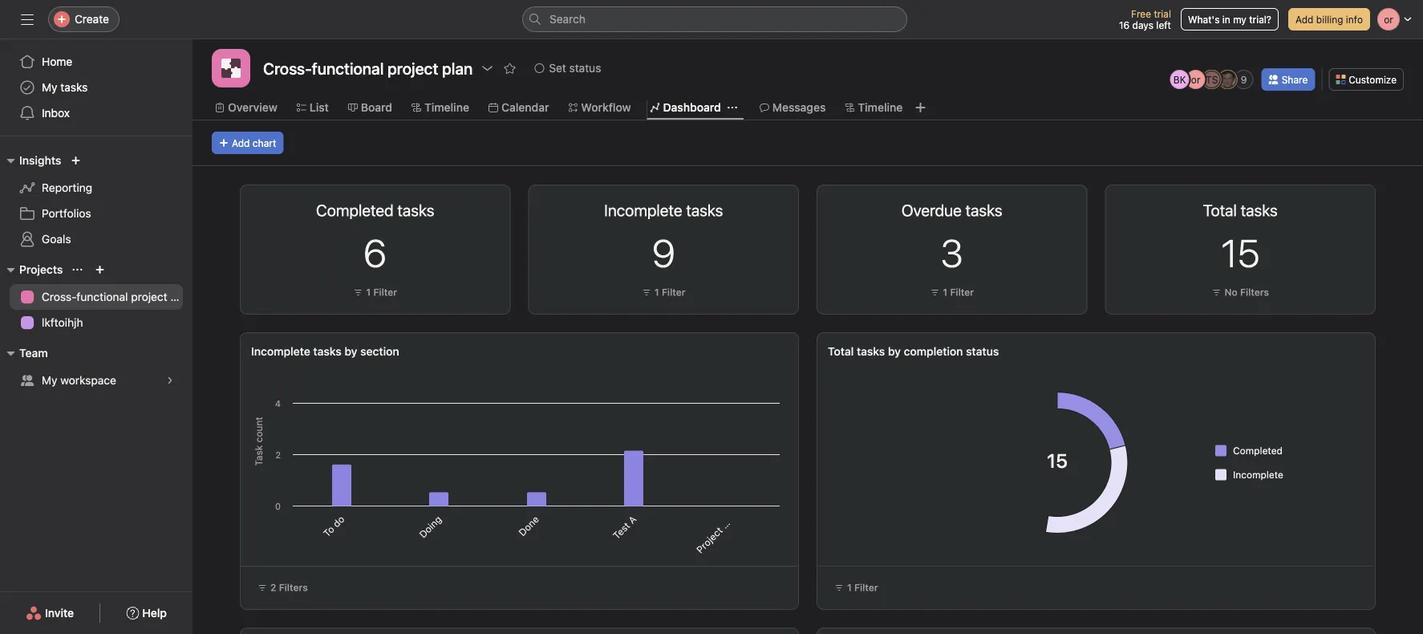Task type: locate. For each thing, give the bounding box(es) containing it.
help
[[142, 606, 167, 620]]

cross- up lkftoihjh
[[42, 290, 77, 303]]

workflow link
[[569, 99, 631, 116]]

0 horizontal spatial view chart image
[[436, 201, 449, 214]]

my inside "teams" element
[[42, 374, 57, 387]]

info
[[1347, 14, 1364, 25]]

cross- inside projects element
[[42, 290, 77, 303]]

calendar
[[502, 101, 549, 114]]

1 horizontal spatial view chart image
[[725, 201, 738, 214]]

functional for project
[[77, 290, 128, 303]]

functional inside projects element
[[77, 290, 128, 303]]

incomplete
[[251, 345, 311, 358], [1234, 469, 1284, 480]]

home link
[[10, 49, 183, 75]]

my inside "global" element
[[42, 81, 57, 94]]

0 vertical spatial filters
[[1241, 287, 1270, 298]]

0 horizontal spatial incomplete
[[251, 345, 311, 358]]

1 vertical spatial functional
[[77, 290, 128, 303]]

tasks
[[60, 81, 88, 94], [313, 345, 342, 358], [857, 345, 886, 358]]

0 vertical spatial functional
[[312, 59, 384, 77]]

free
[[1132, 8, 1152, 19]]

to do
[[321, 513, 347, 539]]

1 vertical spatial incomplete
[[1234, 469, 1284, 480]]

1 horizontal spatial cross-
[[263, 59, 312, 77]]

0 horizontal spatial add
[[232, 137, 250, 148]]

1 horizontal spatial 9
[[1242, 74, 1248, 85]]

9 down incomplete tasks
[[652, 230, 676, 275]]

my down the team
[[42, 374, 57, 387]]

1 horizontal spatial filters
[[1241, 287, 1270, 298]]

2 timeline from the left
[[858, 101, 903, 114]]

timeline link left add tab image
[[846, 99, 903, 116]]

0 vertical spatial add
[[1296, 14, 1314, 25]]

lkftoihjh link
[[10, 310, 183, 336]]

timeline left add tab image
[[858, 101, 903, 114]]

6 button
[[364, 230, 387, 275]]

9 right ja
[[1242, 74, 1248, 85]]

show options image
[[481, 62, 494, 75]]

view chart image right incomplete tasks
[[725, 201, 738, 214]]

add left billing on the right top of the page
[[1296, 14, 1314, 25]]

filters right "no"
[[1241, 287, 1270, 298]]

filters
[[1241, 287, 1270, 298], [279, 582, 308, 593]]

completed
[[1234, 445, 1283, 456]]

1 vertical spatial add
[[232, 137, 250, 148]]

1 filter for 9
[[655, 287, 686, 298]]

tasks inside "global" element
[[60, 81, 88, 94]]

1 vertical spatial cross-
[[42, 290, 77, 303]]

insights element
[[0, 146, 193, 255]]

0 horizontal spatial functional
[[77, 290, 128, 303]]

0 horizontal spatial cross-
[[42, 290, 77, 303]]

filters for no filters
[[1241, 287, 1270, 298]]

tasks for incomplete
[[313, 345, 342, 358]]

1 filter for 3
[[943, 287, 975, 298]]

incomplete for incomplete tasks by section
[[251, 345, 311, 358]]

add inside button
[[1296, 14, 1314, 25]]

0 vertical spatial incomplete
[[251, 345, 311, 358]]

2 filters button
[[250, 576, 315, 599]]

filter for 9
[[662, 287, 686, 298]]

0 horizontal spatial 9
[[652, 230, 676, 275]]

6
[[364, 230, 387, 275]]

project
[[694, 525, 725, 555]]

project
[[131, 290, 167, 303]]

view chart image left edit chart icon in the left of the page
[[436, 201, 449, 214]]

filter for 3
[[951, 287, 975, 298]]

tasks left by at the bottom right of page
[[857, 345, 886, 358]]

9
[[1242, 74, 1248, 85], [652, 230, 676, 275]]

search button
[[523, 6, 908, 32]]

view chart image
[[436, 201, 449, 214], [725, 201, 738, 214]]

inbox
[[42, 106, 70, 120]]

1 for 6
[[366, 287, 371, 298]]

create
[[75, 12, 109, 26]]

add to starred image
[[503, 62, 516, 75]]

overdue tasks
[[902, 201, 1003, 220]]

2 my from the top
[[42, 374, 57, 387]]

total
[[828, 345, 854, 358]]

doing
[[417, 513, 444, 540]]

messages link
[[760, 99, 826, 116]]

0 horizontal spatial timeline link
[[412, 99, 470, 116]]

3
[[941, 230, 964, 275]]

1 for 3
[[943, 287, 948, 298]]

show options, current sort, top image
[[73, 265, 82, 275]]

no
[[1225, 287, 1238, 298]]

add for add chart
[[232, 137, 250, 148]]

1 filter for 6
[[366, 287, 397, 298]]

1 my from the top
[[42, 81, 57, 94]]

set
[[549, 61, 567, 75]]

timeline down project plan
[[425, 101, 470, 114]]

list link
[[297, 99, 329, 116]]

add inside "button"
[[232, 137, 250, 148]]

1 vertical spatial filters
[[279, 582, 308, 593]]

chart
[[253, 137, 276, 148]]

days
[[1133, 19, 1154, 31]]

1 horizontal spatial functional
[[312, 59, 384, 77]]

1 horizontal spatial timeline
[[858, 101, 903, 114]]

cross-
[[263, 59, 312, 77], [42, 290, 77, 303]]

workspace
[[60, 374, 116, 387]]

home
[[42, 55, 72, 68]]

what's in my trial?
[[1189, 14, 1272, 25]]

2 view chart image from the left
[[725, 201, 738, 214]]

my tasks
[[42, 81, 88, 94]]

tasks for total
[[857, 345, 886, 358]]

reporting link
[[10, 175, 183, 201]]

tasks left by section
[[313, 345, 342, 358]]

add left chart
[[232, 137, 250, 148]]

share button
[[1262, 68, 1316, 91]]

projects button
[[0, 260, 63, 279]]

2 horizontal spatial tasks
[[857, 345, 886, 358]]

list
[[310, 101, 329, 114]]

1 filter
[[366, 287, 397, 298], [655, 287, 686, 298], [943, 287, 975, 298], [848, 582, 879, 593]]

1 horizontal spatial incomplete
[[1234, 469, 1284, 480]]

hide sidebar image
[[21, 13, 34, 26]]

invite
[[45, 606, 74, 620]]

my up inbox
[[42, 81, 57, 94]]

1 horizontal spatial add
[[1296, 14, 1314, 25]]

trial?
[[1250, 14, 1272, 25]]

1
[[366, 287, 371, 298], [655, 287, 660, 298], [943, 287, 948, 298], [848, 582, 852, 593]]

2
[[270, 582, 276, 593]]

incomplete for incomplete
[[1234, 469, 1284, 480]]

timeline
[[425, 101, 470, 114], [858, 101, 903, 114]]

see details, my workspace image
[[165, 376, 175, 385]]

add tab image
[[914, 101, 927, 114]]

tasks down home
[[60, 81, 88, 94]]

share
[[1282, 74, 1309, 85]]

1 for 9
[[655, 287, 660, 298]]

search list box
[[523, 6, 908, 32]]

1 horizontal spatial tasks
[[313, 345, 342, 358]]

team
[[19, 346, 48, 360]]

functional up board link
[[312, 59, 384, 77]]

cross- up list link at left top
[[263, 59, 312, 77]]

0 vertical spatial cross-
[[263, 59, 312, 77]]

1 horizontal spatial timeline link
[[846, 99, 903, 116]]

incomplete tasks
[[604, 201, 724, 220]]

insights button
[[0, 151, 61, 170]]

add billing info button
[[1289, 8, 1371, 31]]

board link
[[348, 99, 392, 116]]

1 vertical spatial my
[[42, 374, 57, 387]]

timeline link down project plan
[[412, 99, 470, 116]]

functional up lkftoihjh link
[[77, 290, 128, 303]]

help button
[[116, 599, 177, 628]]

0 vertical spatial my
[[42, 81, 57, 94]]

0 horizontal spatial tasks
[[60, 81, 88, 94]]

1 filter button for 9
[[638, 284, 690, 300]]

global element
[[0, 39, 193, 136]]

1 vertical spatial 9
[[652, 230, 676, 275]]

0 vertical spatial 9
[[1242, 74, 1248, 85]]

2 timeline link from the left
[[846, 99, 903, 116]]

puzzle image
[[222, 59, 241, 78]]

1 filter button
[[349, 284, 401, 300], [638, 284, 690, 300], [927, 284, 979, 300], [828, 576, 886, 599]]

filters right 2
[[279, 582, 308, 593]]

add chart button
[[212, 132, 284, 154]]

0 horizontal spatial timeline
[[425, 101, 470, 114]]

teams element
[[0, 339, 193, 397]]

0 horizontal spatial filters
[[279, 582, 308, 593]]



Task type: vqa. For each thing, say whether or not it's contained in the screenshot.
6
yes



Task type: describe. For each thing, give the bounding box(es) containing it.
a
[[626, 513, 639, 526]]

in
[[1223, 14, 1231, 25]]

add chart
[[232, 137, 276, 148]]

goals
[[42, 232, 71, 246]]

add billing info
[[1296, 14, 1364, 25]]

calendar link
[[489, 99, 549, 116]]

board
[[361, 101, 392, 114]]

done
[[517, 513, 541, 538]]

projects
[[19, 263, 63, 276]]

cross-functional project plan
[[263, 59, 473, 77]]

total tasks
[[1204, 201, 1278, 220]]

customize button
[[1329, 68, 1405, 91]]

cross-functional project plan link
[[10, 284, 193, 310]]

billing
[[1317, 14, 1344, 25]]

bk
[[1174, 74, 1187, 85]]

no filters
[[1225, 287, 1270, 298]]

1 filter button for 6
[[349, 284, 401, 300]]

insights
[[19, 154, 61, 167]]

more actions image
[[481, 201, 494, 214]]

status
[[570, 61, 601, 75]]

lkftoihjh
[[42, 316, 83, 329]]

16
[[1120, 19, 1130, 31]]

total tasks by completion status
[[828, 345, 1000, 358]]

new image
[[71, 156, 81, 165]]

edit chart image
[[459, 201, 472, 214]]

tasks for my
[[60, 81, 88, 94]]

filter for 6
[[374, 287, 397, 298]]

overview
[[228, 101, 278, 114]]

set status
[[549, 61, 601, 75]]

goals link
[[10, 226, 183, 252]]

cross- for cross-functional project plan
[[263, 59, 312, 77]]

15
[[1222, 230, 1261, 275]]

overview link
[[215, 99, 278, 116]]

cross- for cross-functional project plan
[[42, 290, 77, 303]]

to
[[321, 524, 336, 539]]

test
[[611, 520, 632, 541]]

search
[[550, 12, 586, 26]]

inbox link
[[10, 100, 183, 126]]

completed tasks
[[316, 201, 435, 220]]

by section
[[345, 345, 399, 358]]

my for my workspace
[[42, 374, 57, 387]]

my for my tasks
[[42, 81, 57, 94]]

no filters button
[[1208, 284, 1274, 300]]

or
[[1192, 74, 1201, 85]]

1 filter button for 3
[[927, 284, 979, 300]]

project plan
[[388, 59, 473, 77]]

my workspace link
[[10, 368, 183, 393]]

my workspace
[[42, 374, 116, 387]]

1 timeline link from the left
[[412, 99, 470, 116]]

1 timeline from the left
[[425, 101, 470, 114]]

trial
[[1155, 8, 1172, 19]]

customize
[[1349, 74, 1397, 85]]

create button
[[48, 6, 120, 32]]

dashboard
[[663, 101, 721, 114]]

what's
[[1189, 14, 1220, 25]]

filters for 2 filters
[[279, 582, 308, 593]]

ts
[[1206, 74, 1219, 85]]

3 button
[[941, 230, 964, 275]]

plan
[[171, 290, 193, 303]]

do
[[330, 513, 347, 530]]

reporting
[[42, 181, 92, 194]]

15 button
[[1222, 230, 1261, 275]]

newa
[[719, 503, 747, 531]]

test a
[[611, 513, 639, 541]]

dashboard link
[[651, 99, 721, 116]]

left
[[1157, 19, 1172, 31]]

portfolios link
[[10, 201, 183, 226]]

workflow
[[581, 101, 631, 114]]

invite button
[[15, 599, 84, 628]]

team button
[[0, 344, 48, 363]]

by
[[888, 345, 901, 358]]

2 filters
[[270, 582, 308, 593]]

set status button
[[528, 57, 609, 79]]

1 view chart image from the left
[[436, 201, 449, 214]]

projects element
[[0, 255, 193, 339]]

portfolios
[[42, 207, 91, 220]]

messages
[[773, 101, 826, 114]]

project newa
[[694, 503, 747, 555]]

incomplete tasks by section
[[251, 345, 399, 358]]

tab actions image
[[728, 103, 737, 112]]

what's in my trial? button
[[1181, 8, 1279, 31]]

my
[[1234, 14, 1247, 25]]

free trial 16 days left
[[1120, 8, 1172, 31]]

functional for project plan
[[312, 59, 384, 77]]

new project or portfolio image
[[95, 265, 105, 275]]

add for add billing info
[[1296, 14, 1314, 25]]

ja
[[1223, 74, 1234, 85]]

completion status
[[904, 345, 1000, 358]]



